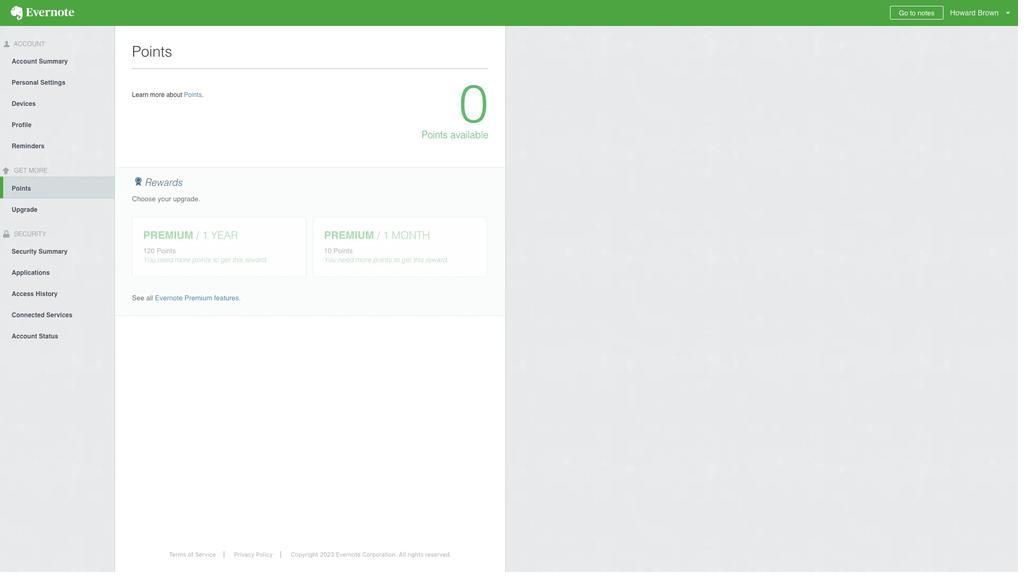 Task type: locate. For each thing, give the bounding box(es) containing it.
settings
[[40, 79, 65, 86]]

connected
[[12, 312, 45, 319]]

all
[[146, 294, 153, 302]]

your
[[158, 195, 171, 203]]

privacy
[[234, 552, 254, 559]]

1 vertical spatial account
[[12, 58, 37, 65]]

to right go
[[910, 9, 916, 17]]

0 horizontal spatial points
[[192, 256, 211, 264]]

1 horizontal spatial points link
[[184, 91, 202, 98]]

1 reward. from the left
[[245, 256, 268, 264]]

points
[[192, 256, 211, 264], [373, 256, 392, 264]]

2 get from the left
[[401, 256, 411, 264]]

choose
[[132, 195, 156, 203]]

account status
[[12, 333, 58, 340]]

premium inside premium / 1 year 120 points you need more points to get this reward.
[[143, 229, 193, 242]]

premium up 10
[[324, 229, 374, 242]]

reminders
[[12, 143, 45, 150]]

account for account summary
[[12, 58, 37, 65]]

/ inside premium / 1 month 10 points you need more points to get this reward.
[[377, 229, 380, 242]]

to for / 1 year
[[213, 256, 218, 264]]

0 horizontal spatial points link
[[3, 177, 115, 199]]

privacy policy link
[[226, 552, 281, 559]]

2 horizontal spatial more
[[356, 256, 371, 264]]

this down month
[[413, 256, 424, 264]]

more for / 1 month
[[356, 256, 371, 264]]

reminders link
[[0, 135, 115, 156]]

1 horizontal spatial get
[[401, 256, 411, 264]]

1 horizontal spatial evernote
[[336, 552, 361, 559]]

2 / from the left
[[377, 229, 380, 242]]

see
[[132, 294, 144, 302]]

notes
[[918, 9, 935, 17]]

/ for / 1 month
[[377, 229, 380, 242]]

reward. inside premium / 1 year 120 points you need more points to get this reward.
[[245, 256, 268, 264]]

/ left year on the top left of page
[[196, 229, 199, 242]]

points inside premium / 1 year 120 points you need more points to get this reward.
[[157, 247, 176, 255]]

evernote right all
[[155, 294, 183, 302]]

0 vertical spatial summary
[[39, 58, 68, 65]]

1 vertical spatial security
[[12, 248, 37, 255]]

0 vertical spatial points link
[[184, 91, 202, 98]]

premium / 1 year 120 points you need more points to get this reward.
[[143, 229, 268, 264]]

account down connected
[[12, 333, 37, 340]]

get down month
[[401, 256, 411, 264]]

brown
[[978, 8, 999, 17]]

copyright 2023 evernote corporation. all rights reserved.
[[291, 552, 452, 559]]

evernote right 2023
[[336, 552, 361, 559]]

1
[[202, 229, 208, 242], [383, 229, 389, 242]]

get for year
[[220, 256, 230, 264]]

1 horizontal spatial reward.
[[426, 256, 449, 264]]

0 vertical spatial security
[[12, 231, 46, 238]]

you down 10
[[324, 256, 336, 264]]

more inside premium / 1 month 10 points you need more points to get this reward.
[[356, 256, 371, 264]]

points link down more at top
[[3, 177, 115, 199]]

this inside premium / 1 month 10 points you need more points to get this reward.
[[413, 256, 424, 264]]

/
[[196, 229, 199, 242], [377, 229, 380, 242]]

summary
[[39, 58, 68, 65], [39, 248, 68, 255]]

to inside premium / 1 year 120 points you need more points to get this reward.
[[213, 256, 218, 264]]

security up security summary
[[12, 231, 46, 238]]

1 points from the left
[[192, 256, 211, 264]]

0 vertical spatial evernote
[[155, 294, 183, 302]]

1 need from the left
[[157, 256, 173, 264]]

you inside premium / 1 month 10 points you need more points to get this reward.
[[324, 256, 336, 264]]

points inside premium / 1 year 120 points you need more points to get this reward.
[[192, 256, 211, 264]]

of
[[188, 552, 193, 559]]

1 horizontal spatial points
[[373, 256, 392, 264]]

2 reward. from the left
[[426, 256, 449, 264]]

need
[[157, 256, 173, 264], [338, 256, 354, 264]]

1 horizontal spatial more
[[175, 256, 190, 264]]

points right 10
[[334, 247, 353, 255]]

personal
[[12, 79, 39, 86]]

rewards
[[145, 177, 182, 188]]

points
[[132, 43, 172, 60], [184, 91, 202, 98], [422, 130, 448, 141], [12, 185, 31, 192], [157, 247, 176, 255], [334, 247, 353, 255]]

to
[[910, 9, 916, 17], [213, 256, 218, 264], [394, 256, 399, 264]]

need for / 1 year
[[157, 256, 173, 264]]

access
[[12, 290, 34, 298]]

2 horizontal spatial to
[[910, 9, 916, 17]]

choose your upgrade.
[[132, 195, 200, 203]]

points for / 1 year
[[192, 256, 211, 264]]

upgrade link
[[0, 199, 115, 220]]

howard
[[951, 8, 976, 17]]

upgrade.
[[173, 195, 200, 203]]

1 vertical spatial evernote
[[336, 552, 361, 559]]

this inside premium / 1 year 120 points you need more points to get this reward.
[[232, 256, 243, 264]]

rights
[[408, 552, 424, 559]]

/ left month
[[377, 229, 380, 242]]

premium inside premium / 1 month 10 points you need more points to get this reward.
[[324, 229, 374, 242]]

1 / from the left
[[196, 229, 199, 242]]

0 horizontal spatial reward.
[[245, 256, 268, 264]]

you inside premium / 1 year 120 points you need more points to get this reward.
[[143, 256, 155, 264]]

get inside premium / 1 month 10 points you need more points to get this reward.
[[401, 256, 411, 264]]

summary up applications link on the top left
[[39, 248, 68, 255]]

learn
[[132, 91, 148, 98]]

2 vertical spatial account
[[12, 333, 37, 340]]

security
[[12, 231, 46, 238], [12, 248, 37, 255]]

1 1 from the left
[[202, 229, 208, 242]]

1 inside premium / 1 month 10 points you need more points to get this reward.
[[383, 229, 389, 242]]

0 vertical spatial account
[[12, 40, 45, 48]]

howard brown
[[951, 8, 999, 17]]

reserved.
[[425, 552, 452, 559]]

points link
[[184, 91, 202, 98], [3, 177, 115, 199]]

get inside premium / 1 year 120 points you need more points to get this reward.
[[220, 256, 230, 264]]

2 this from the left
[[413, 256, 424, 264]]

points right "120"
[[157, 247, 176, 255]]

premium up "120"
[[143, 229, 193, 242]]

1 this from the left
[[232, 256, 243, 264]]

1 horizontal spatial this
[[413, 256, 424, 264]]

1 horizontal spatial need
[[338, 256, 354, 264]]

1 horizontal spatial /
[[377, 229, 380, 242]]

points left available
[[422, 130, 448, 141]]

evernote for corporation.
[[336, 552, 361, 559]]

to down year on the top left of page
[[213, 256, 218, 264]]

reward.
[[245, 256, 268, 264], [426, 256, 449, 264]]

available
[[451, 130, 489, 141]]

0 horizontal spatial get
[[220, 256, 230, 264]]

10
[[324, 247, 332, 255]]

0 horizontal spatial 1
[[202, 229, 208, 242]]

applications
[[12, 269, 50, 277]]

go to notes
[[899, 9, 935, 17]]

evernote premium features. link
[[155, 294, 241, 302]]

more inside premium / 1 year 120 points you need more points to get this reward.
[[175, 256, 190, 264]]

reward. inside premium / 1 month 10 points you need more points to get this reward.
[[426, 256, 449, 264]]

get
[[14, 167, 27, 174]]

1 you from the left
[[143, 256, 155, 264]]

you for / 1 month
[[324, 256, 336, 264]]

you
[[143, 256, 155, 264], [324, 256, 336, 264]]

premium
[[143, 229, 193, 242], [324, 229, 374, 242]]

.
[[202, 91, 204, 98]]

account status link
[[0, 325, 115, 347]]

1 get from the left
[[220, 256, 230, 264]]

1 horizontal spatial premium
[[324, 229, 374, 242]]

get down year on the top left of page
[[220, 256, 230, 264]]

you down "120"
[[143, 256, 155, 264]]

need inside premium / 1 year 120 points you need more points to get this reward.
[[157, 256, 173, 264]]

points link right about
[[184, 91, 202, 98]]

1 horizontal spatial you
[[324, 256, 336, 264]]

1 horizontal spatial to
[[394, 256, 399, 264]]

points inside premium / 1 month 10 points you need more points to get this reward.
[[373, 256, 392, 264]]

summary up personal settings link
[[39, 58, 68, 65]]

security up applications
[[12, 248, 37, 255]]

get
[[220, 256, 230, 264], [401, 256, 411, 264]]

points up learn
[[132, 43, 172, 60]]

0 horizontal spatial to
[[213, 256, 218, 264]]

account up personal
[[12, 58, 37, 65]]

account for account
[[12, 40, 45, 48]]

account up account summary
[[12, 40, 45, 48]]

evernote for premium
[[155, 294, 183, 302]]

2 need from the left
[[338, 256, 354, 264]]

2 you from the left
[[324, 256, 336, 264]]

1 premium from the left
[[143, 229, 193, 242]]

0 horizontal spatial need
[[157, 256, 173, 264]]

more
[[150, 91, 165, 98], [175, 256, 190, 264], [356, 256, 371, 264]]

0
[[459, 73, 489, 134]]

to down month
[[394, 256, 399, 264]]

1 left year on the top left of page
[[202, 229, 208, 242]]

need inside premium / 1 month 10 points you need more points to get this reward.
[[338, 256, 354, 264]]

points right about
[[184, 91, 202, 98]]

devices link
[[0, 93, 115, 114]]

points for / 1 month
[[373, 256, 392, 264]]

2 points from the left
[[373, 256, 392, 264]]

1 inside premium / 1 year 120 points you need more points to get this reward.
[[202, 229, 208, 242]]

points inside 0 points available
[[422, 130, 448, 141]]

terms of service
[[169, 552, 216, 559]]

/ inside premium / 1 year 120 points you need more points to get this reward.
[[196, 229, 199, 242]]

0 horizontal spatial this
[[232, 256, 243, 264]]

1 vertical spatial summary
[[39, 248, 68, 255]]

1 for month
[[383, 229, 389, 242]]

1 left month
[[383, 229, 389, 242]]

this
[[232, 256, 243, 264], [413, 256, 424, 264]]

0 horizontal spatial /
[[196, 229, 199, 242]]

account summary link
[[0, 50, 115, 72]]

0 horizontal spatial evernote
[[155, 294, 183, 302]]

0 horizontal spatial you
[[143, 256, 155, 264]]

summary for security summary
[[39, 248, 68, 255]]

this down year on the top left of page
[[232, 256, 243, 264]]

2 1 from the left
[[383, 229, 389, 242]]

0 horizontal spatial premium
[[143, 229, 193, 242]]

2 premium from the left
[[324, 229, 374, 242]]

to inside premium / 1 month 10 points you need more points to get this reward.
[[394, 256, 399, 264]]

security summary link
[[0, 241, 115, 262]]

reward. for / 1 year
[[245, 256, 268, 264]]

1 horizontal spatial 1
[[383, 229, 389, 242]]

account
[[12, 40, 45, 48], [12, 58, 37, 65], [12, 333, 37, 340]]

privacy policy
[[234, 552, 273, 559]]

evernote
[[155, 294, 183, 302], [336, 552, 361, 559]]

status
[[39, 333, 58, 340]]

premium / 1 month 10 points you need more points to get this reward.
[[324, 229, 449, 264]]



Task type: describe. For each thing, give the bounding box(es) containing it.
copyright
[[291, 552, 318, 559]]

evernote link
[[0, 0, 85, 26]]

account for account status
[[12, 333, 37, 340]]

history
[[36, 290, 58, 298]]

reward. for / 1 month
[[426, 256, 449, 264]]

connected services link
[[0, 304, 115, 325]]

all
[[399, 552, 406, 559]]

see all evernote premium features.
[[132, 294, 241, 302]]

features.
[[214, 294, 241, 302]]

to for / 1 month
[[394, 256, 399, 264]]

devices
[[12, 100, 36, 108]]

access history
[[12, 290, 58, 298]]

security summary
[[12, 248, 68, 255]]

learn more about points .
[[132, 91, 204, 98]]

go to notes link
[[890, 6, 944, 20]]

month
[[392, 229, 430, 242]]

1 vertical spatial points link
[[3, 177, 115, 199]]

get for month
[[401, 256, 411, 264]]

premium for / 1 year
[[143, 229, 193, 242]]

/ for / 1 year
[[196, 229, 199, 242]]

profile
[[12, 121, 31, 129]]

points inside premium / 1 month 10 points you need more points to get this reward.
[[334, 247, 353, 255]]

need for / 1 month
[[338, 256, 354, 264]]

policy
[[256, 552, 273, 559]]

premium
[[185, 294, 212, 302]]

2023
[[320, 552, 334, 559]]

personal settings link
[[0, 72, 115, 93]]

get more
[[12, 167, 48, 174]]

year
[[211, 229, 238, 242]]

this for year
[[232, 256, 243, 264]]

personal settings
[[12, 79, 65, 86]]

summary for account summary
[[39, 58, 68, 65]]

howard brown link
[[948, 0, 1019, 26]]

evernote image
[[0, 6, 85, 20]]

0 points available
[[422, 73, 489, 141]]

service
[[195, 552, 216, 559]]

profile link
[[0, 114, 115, 135]]

account summary
[[12, 58, 68, 65]]

this for month
[[413, 256, 424, 264]]

upgrade
[[12, 206, 37, 214]]

terms of service link
[[161, 552, 224, 559]]

1 for year
[[202, 229, 208, 242]]

access history link
[[0, 283, 115, 304]]

terms
[[169, 552, 186, 559]]

security for security
[[12, 231, 46, 238]]

premium for / 1 month
[[324, 229, 374, 242]]

security for security summary
[[12, 248, 37, 255]]

services
[[46, 312, 73, 319]]

you for / 1 year
[[143, 256, 155, 264]]

go
[[899, 9, 909, 17]]

connected services
[[12, 312, 73, 319]]

applications link
[[0, 262, 115, 283]]

about
[[166, 91, 182, 98]]

more for / 1 year
[[175, 256, 190, 264]]

0 horizontal spatial more
[[150, 91, 165, 98]]

more
[[29, 167, 48, 174]]

120
[[143, 247, 155, 255]]

points down get
[[12, 185, 31, 192]]

corporation.
[[362, 552, 397, 559]]



Task type: vqa. For each thing, say whether or not it's contained in the screenshot.
Settings icon
no



